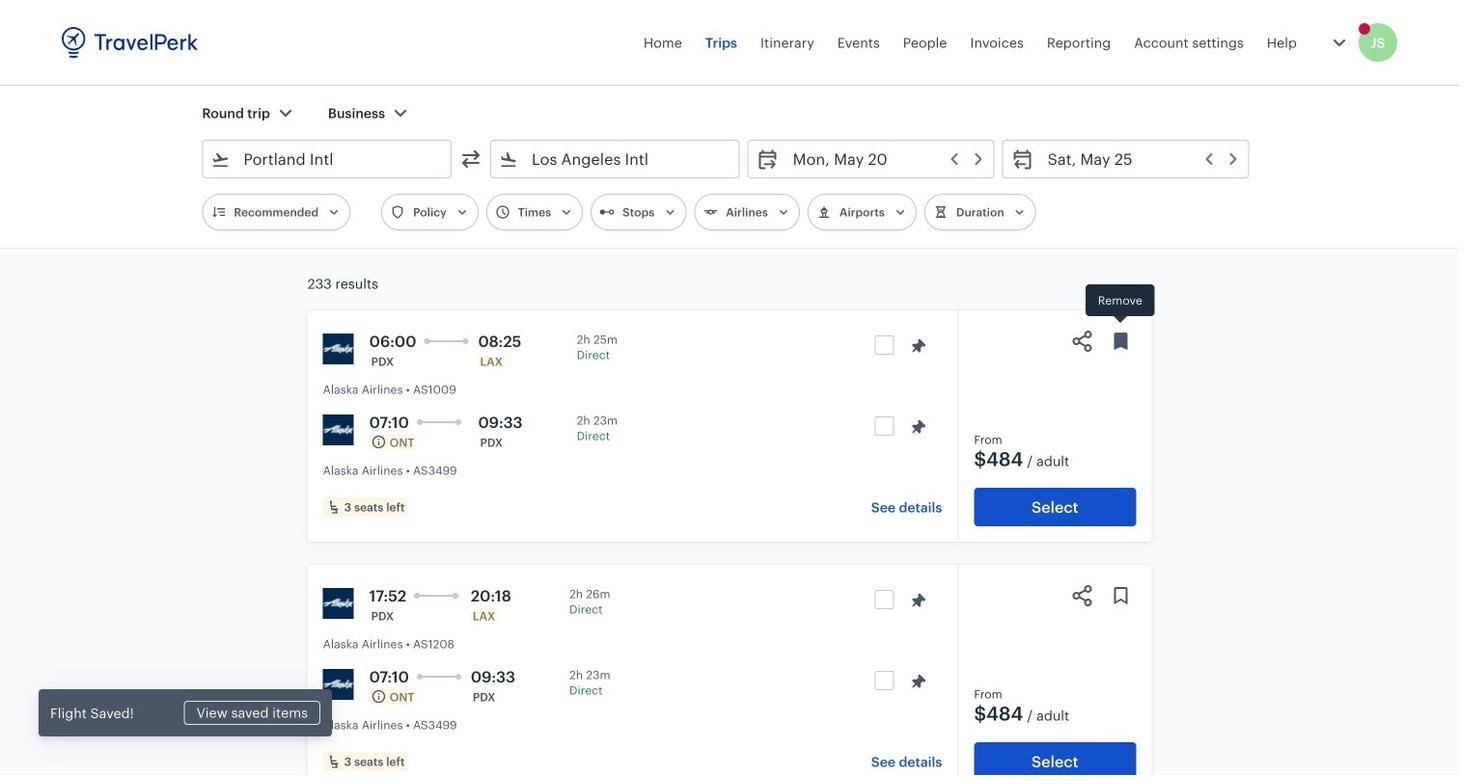 Task type: locate. For each thing, give the bounding box(es) containing it.
0 vertical spatial alaska airlines image
[[323, 334, 354, 365]]

1 alaska airlines image from the top
[[323, 334, 354, 365]]

alaska airlines image
[[323, 415, 354, 446], [323, 670, 354, 701]]

alaska airlines image
[[323, 334, 354, 365], [323, 589, 354, 620]]

0 vertical spatial alaska airlines image
[[323, 415, 354, 446]]

Return field
[[1034, 144, 1241, 175]]

1 vertical spatial alaska airlines image
[[323, 589, 354, 620]]

From search field
[[230, 144, 426, 175]]

2 alaska airlines image from the top
[[323, 589, 354, 620]]

1 vertical spatial alaska airlines image
[[323, 670, 354, 701]]

tooltip
[[1086, 285, 1155, 326]]

1 alaska airlines image from the top
[[323, 415, 354, 446]]

To search field
[[518, 144, 714, 175]]



Task type: describe. For each thing, give the bounding box(es) containing it.
alaska airlines image for 2nd alaska airlines icon from the bottom
[[323, 334, 354, 365]]

Depart field
[[779, 144, 986, 175]]

alaska airlines image for second alaska airlines icon from the top
[[323, 589, 354, 620]]

2 alaska airlines image from the top
[[323, 670, 354, 701]]



Task type: vqa. For each thing, say whether or not it's contained in the screenshot.
DEPART text field
no



